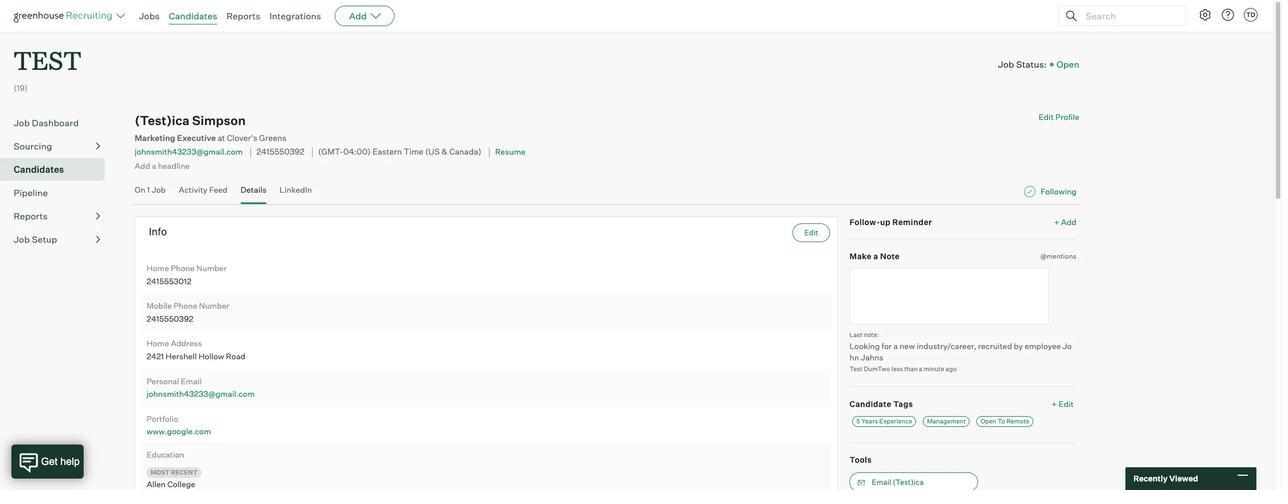 Task type: describe. For each thing, give the bounding box(es) containing it.
viewed
[[1169, 474, 1198, 484]]

td button
[[1242, 6, 1260, 24]]

pipeline link
[[14, 186, 100, 200]]

new
[[900, 342, 915, 351]]

candidate
[[850, 399, 891, 409]]

2415550392 inside mobile phone number 2415550392
[[147, 314, 193, 324]]

add a headline
[[135, 161, 190, 171]]

job status:
[[998, 59, 1047, 70]]

test
[[850, 366, 862, 374]]

a left 'note'
[[874, 252, 878, 261]]

0 vertical spatial johnsmith43233@gmail.com link
[[135, 147, 243, 157]]

up
[[880, 217, 891, 227]]

open for open to remote
[[981, 418, 996, 426]]

experience
[[879, 418, 912, 426]]

2 horizontal spatial edit
[[1059, 399, 1074, 409]]

canada)
[[449, 147, 481, 157]]

minute
[[924, 366, 944, 374]]

details
[[241, 185, 267, 195]]

1 vertical spatial reports
[[14, 211, 48, 222]]

job setup
[[14, 234, 57, 245]]

on
[[135, 185, 145, 195]]

most recent allen college
[[147, 469, 197, 490]]

0 horizontal spatial reports link
[[14, 210, 100, 223]]

for
[[882, 342, 892, 351]]

5 years experience
[[856, 418, 912, 426]]

dumtwo
[[864, 366, 890, 374]]

make a note
[[850, 252, 900, 261]]

marketing
[[135, 133, 175, 144]]

looking
[[850, 342, 880, 351]]

test
[[14, 43, 81, 77]]

profile
[[1055, 112, 1079, 122]]

edit for edit
[[804, 228, 818, 237]]

years
[[862, 418, 878, 426]]

details link
[[241, 185, 267, 202]]

edit profile link
[[1039, 112, 1079, 122]]

by
[[1014, 342, 1023, 351]]

home address 2421 hershell hollow road
[[147, 339, 245, 362]]

1 vertical spatial johnsmith43233@gmail.com link
[[147, 390, 255, 399]]

tags
[[893, 399, 913, 409]]

ago
[[946, 366, 957, 374]]

setup
[[32, 234, 57, 245]]

on 1 job link
[[135, 185, 166, 202]]

hershell
[[166, 352, 197, 362]]

mobile
[[147, 301, 172, 311]]

hollow
[[198, 352, 224, 362]]

integrations link
[[269, 10, 321, 22]]

0 horizontal spatial candidates link
[[14, 163, 100, 177]]

to
[[998, 418, 1005, 426]]

number for home phone number
[[196, 264, 227, 273]]

(19)
[[14, 83, 28, 93]]

email for personal email
[[181, 377, 202, 386]]

+ edit link
[[1049, 397, 1077, 412]]

5 years experience link
[[852, 417, 916, 428]]

&
[[442, 147, 447, 157]]

simpson
[[192, 113, 246, 128]]

email for tools
[[872, 478, 891, 487]]

sourcing link
[[14, 140, 100, 153]]

recently viewed
[[1134, 474, 1198, 484]]

management link
[[923, 417, 970, 428]]

1 vertical spatial johnsmith43233@gmail.com
[[147, 390, 255, 399]]

following link
[[1041, 186, 1077, 197]]

linkedin link
[[280, 185, 312, 202]]

www.google.com link
[[147, 427, 211, 436]]

phone for 2415550392
[[174, 301, 197, 311]]

headline
[[158, 161, 190, 171]]

add for add
[[349, 10, 367, 22]]

a right than
[[919, 366, 922, 374]]

activity feed link
[[179, 185, 228, 202]]

activity feed
[[179, 185, 228, 195]]

(test)ica simpson marketing executive at clover's greens
[[135, 113, 286, 144]]

portfolio
[[147, 414, 178, 424]]

04:00)
[[343, 147, 371, 157]]

+ for + edit
[[1052, 399, 1057, 409]]

eastern
[[373, 147, 402, 157]]

+ for + add
[[1054, 217, 1059, 227]]

greens
[[259, 133, 286, 144]]

info
[[149, 225, 167, 238]]

recent
[[171, 469, 197, 477]]

@mentions link
[[1040, 251, 1077, 262]]

executive
[[177, 133, 216, 144]]

reminder
[[892, 217, 932, 227]]

personal email johnsmith43233@gmail.com
[[147, 377, 255, 399]]

allen
[[147, 480, 166, 490]]

on 1 job
[[135, 185, 166, 195]]

mobile phone number 2415550392
[[147, 301, 229, 324]]

job for job status:
[[998, 59, 1014, 70]]

tools email (test)ica
[[850, 455, 924, 487]]

industry/career,
[[917, 342, 976, 351]]



Task type: locate. For each thing, give the bounding box(es) containing it.
2 horizontal spatial add
[[1061, 217, 1077, 227]]

management
[[927, 418, 966, 426]]

edit profile
[[1039, 112, 1079, 122]]

email inside the personal email johnsmith43233@gmail.com
[[181, 377, 202, 386]]

make
[[850, 252, 872, 261]]

0 vertical spatial candidates link
[[169, 10, 217, 22]]

2421
[[147, 352, 164, 362]]

tools
[[850, 455, 872, 465]]

greenhouse recruiting image
[[14, 9, 116, 23]]

1 vertical spatial number
[[199, 301, 229, 311]]

open to remote
[[981, 418, 1029, 426]]

phone inside mobile phone number 2415550392
[[174, 301, 197, 311]]

hn
[[850, 353, 859, 363]]

1 horizontal spatial open
[[1056, 59, 1079, 70]]

home phone number 2415553012
[[147, 264, 227, 286]]

0 vertical spatial phone
[[171, 264, 195, 273]]

job
[[998, 59, 1014, 70], [14, 117, 30, 129], [152, 185, 166, 195], [14, 234, 30, 245]]

job left status:
[[998, 59, 1014, 70]]

www.google.com
[[147, 427, 211, 436]]

reports link up job setup link
[[14, 210, 100, 223]]

last note: looking for a new industry/career, recruited by employee jo hn jahns test dumtwo               less than a minute               ago
[[850, 331, 1072, 374]]

2415553012
[[147, 277, 191, 286]]

+
[[1054, 217, 1059, 227], [1052, 399, 1057, 409]]

remote
[[1007, 418, 1029, 426]]

(gmt-04:00) eastern time (us & canada)
[[318, 147, 481, 157]]

johnsmith43233@gmail.com down the executive
[[135, 147, 243, 157]]

home for home phone number 2415553012
[[147, 264, 169, 273]]

email
[[181, 377, 202, 386], [872, 478, 891, 487]]

1 horizontal spatial edit
[[1039, 112, 1054, 122]]

address
[[171, 339, 202, 349]]

job for job setup
[[14, 234, 30, 245]]

2 vertical spatial add
[[1061, 217, 1077, 227]]

reports
[[226, 10, 260, 22], [14, 211, 48, 222]]

email (test)ica button
[[850, 473, 978, 491]]

candidates link right the jobs link
[[169, 10, 217, 22]]

2415550392 down greens
[[256, 147, 304, 157]]

a
[[152, 161, 156, 171], [874, 252, 878, 261], [894, 342, 898, 351], [919, 366, 922, 374]]

time
[[404, 147, 423, 157]]

+ edit
[[1052, 399, 1074, 409]]

1 vertical spatial (test)ica
[[893, 478, 924, 487]]

sourcing
[[14, 141, 52, 152]]

number up mobile phone number 2415550392
[[196, 264, 227, 273]]

None text field
[[850, 268, 1049, 325]]

+ add link
[[1054, 217, 1077, 228]]

1 horizontal spatial candidates link
[[169, 10, 217, 22]]

5
[[856, 418, 860, 426]]

1 vertical spatial 2415550392
[[147, 314, 193, 324]]

a left headline
[[152, 161, 156, 171]]

0 horizontal spatial open
[[981, 418, 996, 426]]

phone right the 'mobile'
[[174, 301, 197, 311]]

0 vertical spatial johnsmith43233@gmail.com
[[135, 147, 243, 157]]

phone
[[171, 264, 195, 273], [174, 301, 197, 311]]

1 horizontal spatial 2415550392
[[256, 147, 304, 157]]

road
[[226, 352, 245, 362]]

number inside home phone number 2415553012
[[196, 264, 227, 273]]

0 vertical spatial home
[[147, 264, 169, 273]]

home inside home phone number 2415553012
[[147, 264, 169, 273]]

0 vertical spatial reports
[[226, 10, 260, 22]]

0 vertical spatial number
[[196, 264, 227, 273]]

0 vertical spatial open
[[1056, 59, 1079, 70]]

1 vertical spatial open
[[981, 418, 996, 426]]

job dashboard
[[14, 117, 79, 129]]

candidates right the jobs link
[[169, 10, 217, 22]]

configure image
[[1198, 8, 1212, 22]]

1 vertical spatial home
[[147, 339, 169, 349]]

phone for 2415553012
[[171, 264, 195, 273]]

following
[[1041, 187, 1077, 196]]

1 vertical spatial email
[[872, 478, 891, 487]]

add
[[349, 10, 367, 22], [135, 161, 150, 171], [1061, 217, 1077, 227]]

follow-up reminder
[[850, 217, 932, 227]]

0 vertical spatial edit
[[1039, 112, 1054, 122]]

number
[[196, 264, 227, 273], [199, 301, 229, 311]]

td
[[1246, 11, 1255, 19]]

employee
[[1025, 342, 1061, 351]]

1 horizontal spatial add
[[349, 10, 367, 22]]

2 home from the top
[[147, 339, 169, 349]]

1 vertical spatial reports link
[[14, 210, 100, 223]]

phone up 2415553012
[[171, 264, 195, 273]]

1 horizontal spatial reports
[[226, 10, 260, 22]]

add inside popup button
[[349, 10, 367, 22]]

0 vertical spatial (test)ica
[[135, 113, 190, 128]]

add button
[[335, 6, 395, 26]]

1 vertical spatial add
[[135, 161, 150, 171]]

candidates down sourcing
[[14, 164, 64, 175]]

last
[[850, 331, 863, 339]]

0 vertical spatial +
[[1054, 217, 1059, 227]]

1 horizontal spatial email
[[872, 478, 891, 487]]

follow-
[[850, 217, 880, 227]]

at
[[218, 133, 225, 144]]

0 horizontal spatial add
[[135, 161, 150, 171]]

home for home address 2421 hershell hollow road
[[147, 339, 169, 349]]

0 vertical spatial candidates
[[169, 10, 217, 22]]

a right for at the bottom right of the page
[[894, 342, 898, 351]]

1 home from the top
[[147, 264, 169, 273]]

candidates link
[[169, 10, 217, 22], [14, 163, 100, 177]]

dashboard
[[32, 117, 79, 129]]

0 horizontal spatial reports
[[14, 211, 48, 222]]

resume
[[495, 147, 526, 157]]

+ add
[[1054, 217, 1077, 227]]

pipeline
[[14, 187, 48, 199]]

johnsmith43233@gmail.com link up portfolio www.google.com
[[147, 390, 255, 399]]

1 vertical spatial +
[[1052, 399, 1057, 409]]

job for job dashboard
[[14, 117, 30, 129]]

clover's
[[227, 133, 257, 144]]

job up sourcing
[[14, 117, 30, 129]]

open right status:
[[1056, 59, 1079, 70]]

1 vertical spatial candidates
[[14, 164, 64, 175]]

recently
[[1134, 474, 1168, 484]]

0 vertical spatial 2415550392
[[256, 147, 304, 157]]

1
[[147, 185, 150, 195]]

johnsmith43233@gmail.com up portfolio www.google.com
[[147, 390, 255, 399]]

test link
[[14, 32, 81, 79]]

2415550392
[[256, 147, 304, 157], [147, 314, 193, 324]]

open left the to
[[981, 418, 996, 426]]

0 horizontal spatial 2415550392
[[147, 314, 193, 324]]

0 horizontal spatial email
[[181, 377, 202, 386]]

most
[[151, 469, 170, 477]]

0 horizontal spatial (test)ica
[[135, 113, 190, 128]]

home up 2421
[[147, 339, 169, 349]]

phone inside home phone number 2415553012
[[171, 264, 195, 273]]

education
[[147, 450, 184, 460]]

1 horizontal spatial candidates
[[169, 10, 217, 22]]

number inside mobile phone number 2415550392
[[199, 301, 229, 311]]

less
[[891, 366, 903, 374]]

Search text field
[[1083, 8, 1175, 24]]

2415550392 down the 'mobile'
[[147, 314, 193, 324]]

@mentions
[[1040, 252, 1077, 261]]

edit link
[[792, 224, 830, 242]]

number down home phone number 2415553012
[[199, 301, 229, 311]]

candidate tags
[[850, 399, 913, 409]]

reports down the pipeline
[[14, 211, 48, 222]]

personal
[[147, 377, 179, 386]]

linkedin
[[280, 185, 312, 195]]

(test)ica inside tools email (test)ica
[[893, 478, 924, 487]]

jobs
[[139, 10, 160, 22]]

home inside the home address 2421 hershell hollow road
[[147, 339, 169, 349]]

2 vertical spatial edit
[[1059, 399, 1074, 409]]

reports left integrations link at the top left of the page
[[226, 10, 260, 22]]

0 horizontal spatial edit
[[804, 228, 818, 237]]

0 vertical spatial reports link
[[226, 10, 260, 22]]

recruited
[[978, 342, 1012, 351]]

college
[[167, 480, 195, 490]]

note
[[880, 252, 900, 261]]

home
[[147, 264, 169, 273], [147, 339, 169, 349]]

resume link
[[495, 147, 526, 157]]

add for add a headline
[[135, 161, 150, 171]]

job left setup
[[14, 234, 30, 245]]

reports link left integrations link at the top left of the page
[[226, 10, 260, 22]]

reports link
[[226, 10, 260, 22], [14, 210, 100, 223]]

1 vertical spatial candidates link
[[14, 163, 100, 177]]

home up 2415553012
[[147, 264, 169, 273]]

johnsmith43233@gmail.com link down the executive
[[135, 147, 243, 157]]

1 horizontal spatial reports link
[[226, 10, 260, 22]]

number for mobile phone number
[[199, 301, 229, 311]]

(test)ica inside (test)ica simpson marketing executive at clover's greens
[[135, 113, 190, 128]]

0 vertical spatial email
[[181, 377, 202, 386]]

1 vertical spatial edit
[[804, 228, 818, 237]]

portfolio www.google.com
[[147, 414, 211, 436]]

0 horizontal spatial candidates
[[14, 164, 64, 175]]

email inside tools email (test)ica
[[872, 478, 891, 487]]

candidates
[[169, 10, 217, 22], [14, 164, 64, 175]]

job setup link
[[14, 233, 100, 247]]

1 vertical spatial phone
[[174, 301, 197, 311]]

johnsmith43233@gmail.com link
[[135, 147, 243, 157], [147, 390, 255, 399]]

feed
[[209, 185, 228, 195]]

job right '1'
[[152, 185, 166, 195]]

edit for edit profile
[[1039, 112, 1054, 122]]

1 horizontal spatial (test)ica
[[893, 478, 924, 487]]

open for open
[[1056, 59, 1079, 70]]

status:
[[1016, 59, 1047, 70]]

candidates link down sourcing link
[[14, 163, 100, 177]]

0 vertical spatial add
[[349, 10, 367, 22]]



Task type: vqa. For each thing, say whether or not it's contained in the screenshot.
the bottommost +
yes



